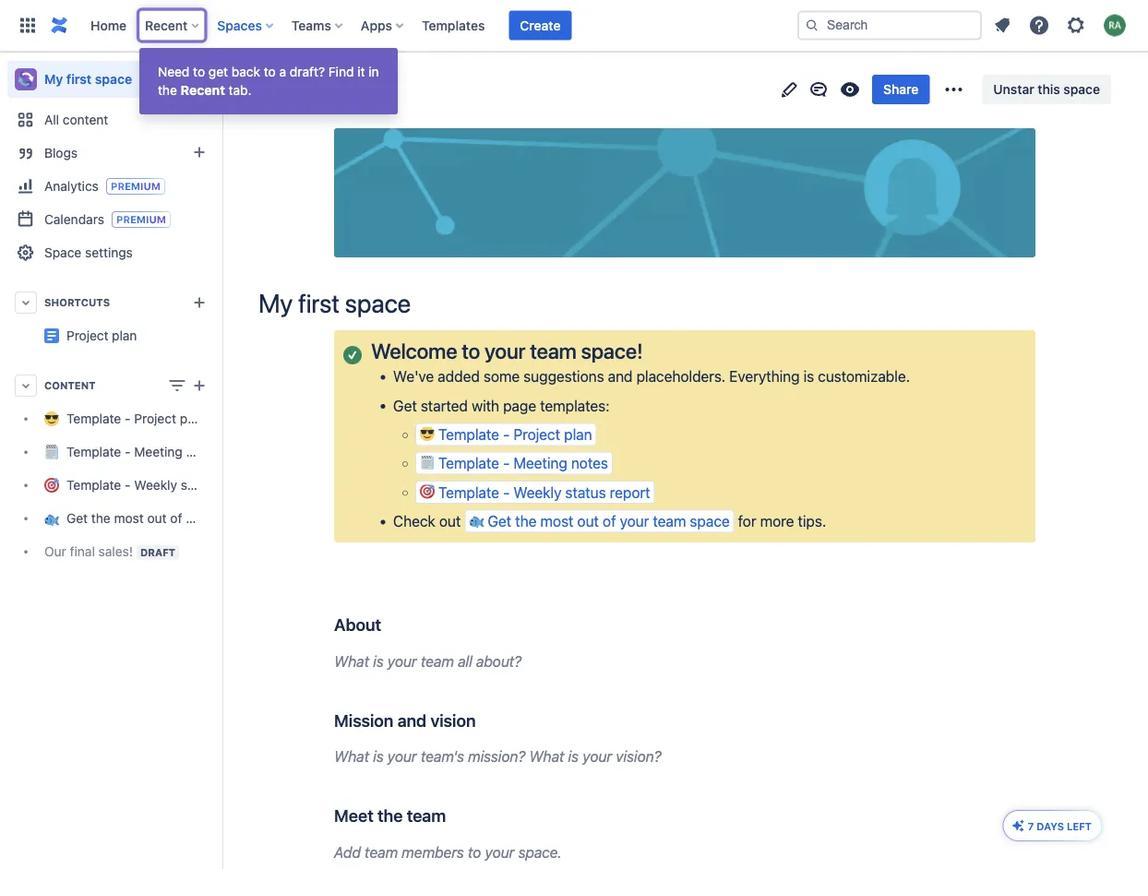 Task type: vqa. For each thing, say whether or not it's contained in the screenshot.
ADDED
yes



Task type: locate. For each thing, give the bounding box(es) containing it.
1 horizontal spatial template - project plan
[[438, 426, 592, 443]]

get the most out of your team space
[[66, 511, 285, 526], [488, 513, 730, 530]]

template inside template - meeting notes button
[[438, 455, 499, 472]]

notes
[[186, 444, 219, 460], [571, 455, 608, 472]]

1 horizontal spatial status
[[565, 484, 606, 501]]

template - meeting notes link
[[7, 436, 219, 469]]

banner containing home
[[0, 0, 1148, 52]]

2 horizontal spatial copy image
[[474, 709, 496, 731]]

1 vertical spatial recent
[[181, 83, 225, 98]]

templates
[[422, 18, 485, 33]]

of for get the most out of your team space button
[[603, 513, 616, 530]]

out inside tree
[[147, 511, 167, 526]]

notes inside button
[[571, 455, 608, 472]]

report inside template - weekly status report link
[[221, 478, 257, 493]]

space!
[[581, 339, 643, 364]]

the inside need to get back to a draft? find it in the
[[158, 83, 177, 98]]

template inside template - project plan button
[[438, 426, 499, 443]]

recent for recent
[[145, 18, 188, 33]]

notes for template - meeting notes button
[[571, 455, 608, 472]]

template - weekly status report for template - weekly status report link on the left bottom of page
[[66, 478, 257, 493]]

my
[[44, 72, 63, 87], [258, 82, 276, 97], [258, 288, 293, 318]]

- inside template - project plan link
[[125, 411, 131, 426]]

most inside tree
[[114, 511, 144, 526]]

:dart: image
[[420, 484, 435, 499]]

- up template - meeting notes link
[[125, 411, 131, 426]]

get the most out of your team space for get the most out of your team space button
[[488, 513, 730, 530]]

0 horizontal spatial of
[[170, 511, 182, 526]]

- down template - meeting notes link
[[125, 478, 131, 493]]

what is your team all about?
[[334, 653, 521, 670]]

template - project plan inside template - project plan link
[[66, 411, 205, 426]]

1 horizontal spatial copy image
[[444, 805, 466, 827]]

for
[[738, 513, 756, 530]]

1 vertical spatial premium image
[[112, 211, 171, 228]]

0 horizontal spatial meeting
[[134, 444, 182, 460]]

:fish: image
[[469, 513, 484, 528], [469, 513, 484, 528]]

1 horizontal spatial and
[[608, 368, 633, 385]]

0 horizontal spatial get
[[66, 511, 88, 526]]

template for template - meeting notes button
[[438, 455, 499, 472]]

- inside template - meeting notes link
[[125, 444, 131, 460]]

notes for template - meeting notes link
[[186, 444, 219, 460]]

copy image for mission and vision
[[474, 709, 496, 731]]

status inside tree
[[181, 478, 217, 493]]

premium image
[[106, 178, 165, 195], [112, 211, 171, 228]]

1 horizontal spatial weekly
[[513, 484, 562, 501]]

home link
[[85, 11, 132, 40]]

the
[[158, 83, 177, 98], [91, 511, 111, 526], [515, 513, 537, 530], [377, 806, 403, 826]]

copy image up what is your team all about?
[[379, 614, 402, 636]]

space
[[95, 72, 132, 87], [307, 82, 343, 97], [1064, 82, 1100, 97], [345, 288, 411, 318], [249, 511, 285, 526], [690, 513, 730, 530]]

1 horizontal spatial most
[[540, 513, 574, 530]]

get the most out of your team space inside button
[[488, 513, 730, 530]]

template - project plan up template - meeting notes button
[[438, 426, 592, 443]]

template for template - weekly status report link on the left bottom of page
[[66, 478, 121, 493]]

of inside button
[[603, 513, 616, 530]]

of
[[170, 511, 182, 526], [603, 513, 616, 530]]

status for template - weekly status report link on the left bottom of page
[[181, 478, 217, 493]]

need to get back to a draft? find it in the
[[158, 64, 379, 98]]

my first space up content
[[44, 72, 132, 87]]

- inside template - meeting notes button
[[503, 455, 510, 472]]

template down template - meeting notes link
[[66, 478, 121, 493]]

recent
[[145, 18, 188, 33], [181, 83, 225, 98]]

out right check at the left bottom of page
[[439, 513, 461, 530]]

weekly inside "button"
[[513, 484, 562, 501]]

copy image up add team members to your space.
[[444, 805, 466, 827]]

status inside "button"
[[565, 484, 606, 501]]

is
[[804, 368, 814, 385], [373, 653, 384, 670], [373, 748, 384, 766], [568, 748, 579, 766]]

get
[[393, 397, 417, 414], [66, 511, 88, 526], [488, 513, 511, 530]]

status up get the most out of your team space button
[[565, 484, 606, 501]]

back
[[232, 64, 260, 79]]

Search field
[[797, 11, 982, 40]]

meeting up template - weekly status report link on the left bottom of page
[[134, 444, 182, 460]]

most down template - weekly status report "button"
[[540, 513, 574, 530]]

first
[[66, 72, 92, 87], [280, 82, 303, 97], [298, 288, 339, 318]]

weekly up get the most out of your team space link
[[134, 478, 177, 493]]

project inside tree
[[134, 411, 176, 426]]

tree containing template - project plan
[[7, 402, 285, 569]]

template down with
[[438, 426, 499, 443]]

7 days left button
[[1004, 811, 1101, 841]]

recent up need
[[145, 18, 188, 33]]

the up our final sales! draft
[[91, 511, 111, 526]]

tab.
[[229, 83, 251, 98]]

get the most out of your team space up draft
[[66, 511, 285, 526]]

template - weekly status report inside "button"
[[438, 484, 650, 501]]

out
[[147, 511, 167, 526], [439, 513, 461, 530], [577, 513, 599, 530]]

template - meeting notes up template - weekly status report "button"
[[438, 455, 608, 472]]

create a blog image
[[188, 141, 210, 163]]

meeting inside space element
[[134, 444, 182, 460]]

recent inside dropdown button
[[145, 18, 188, 33]]

tree
[[7, 402, 285, 569]]

out down template - weekly status report "button"
[[577, 513, 599, 530]]

copy image
[[641, 340, 663, 362]]

template inside template - weekly status report link
[[66, 478, 121, 493]]

1 horizontal spatial template - meeting notes
[[438, 455, 608, 472]]

and left vision
[[397, 711, 427, 730]]

report for template - weekly status report link on the left bottom of page
[[221, 478, 257, 493]]

- inside template - weekly status report "button"
[[503, 484, 510, 501]]

your inside tree
[[186, 511, 212, 526]]

template for template - project plan button
[[438, 426, 499, 443]]

0 horizontal spatial template - weekly status report
[[66, 478, 257, 493]]

all
[[458, 653, 472, 670]]

template - meeting notes inside button
[[438, 455, 608, 472]]

:notepad_spiral: image
[[420, 455, 435, 470], [420, 455, 435, 470]]

template down template - project plan link
[[66, 444, 121, 460]]

your profile and preferences image
[[1104, 14, 1126, 36]]

get inside button
[[488, 513, 511, 530]]

welcome
[[371, 339, 457, 364]]

0 vertical spatial copy image
[[379, 614, 402, 636]]

1 vertical spatial copy image
[[474, 709, 496, 731]]

is left vision?
[[568, 748, 579, 766]]

premium image up calendars 'link'
[[106, 178, 165, 195]]

recent down get
[[181, 83, 225, 98]]

- down template - meeting notes button
[[503, 484, 510, 501]]

of up draft
[[170, 511, 182, 526]]

- inside template - project plan button
[[503, 426, 510, 443]]

to right 'members'
[[468, 844, 481, 861]]

1 horizontal spatial template - weekly status report
[[438, 484, 650, 501]]

premium image for analytics
[[106, 178, 165, 195]]

1 horizontal spatial get the most out of your team space
[[488, 513, 730, 530]]

template - project plan inside template - project plan button
[[438, 426, 592, 443]]

get inside tree
[[66, 511, 88, 526]]

what down mission
[[334, 748, 369, 766]]

template - project plan up template - meeting notes link
[[66, 411, 205, 426]]

- for template - weekly status report link on the left bottom of page
[[125, 478, 131, 493]]

template - weekly status report inside tree
[[66, 478, 257, 493]]

meeting inside button
[[513, 455, 567, 472]]

0 horizontal spatial weekly
[[134, 478, 177, 493]]

0 horizontal spatial and
[[397, 711, 427, 730]]

create link
[[509, 11, 572, 40]]

help icon image
[[1028, 14, 1050, 36]]

:check_mark: image
[[343, 346, 362, 364]]

shortcuts button
[[7, 286, 214, 319]]

template - meeting notes inside tree
[[66, 444, 219, 460]]

template for template - weekly status report "button"
[[438, 484, 499, 501]]

premium icon image
[[1011, 819, 1026, 833]]

notes inside tree
[[186, 444, 219, 460]]

team
[[530, 339, 577, 364], [216, 511, 245, 526], [653, 513, 686, 530], [421, 653, 454, 670], [407, 806, 446, 826], [365, 844, 398, 861]]

0 horizontal spatial out
[[147, 511, 167, 526]]

copy image up mission?
[[474, 709, 496, 731]]

weekly down template - meeting notes button
[[513, 484, 562, 501]]

get the most out of your team space inside tree
[[66, 511, 285, 526]]

most down template - weekly status report link on the left bottom of page
[[114, 511, 144, 526]]

check
[[393, 513, 435, 530]]

weekly for template - weekly status report link on the left bottom of page
[[134, 478, 177, 493]]

2 vertical spatial copy image
[[444, 805, 466, 827]]

the down need
[[158, 83, 177, 98]]

- inside template - weekly status report link
[[125, 478, 131, 493]]

tree inside space element
[[7, 402, 285, 569]]

get the most out of your team space down template - weekly status report "button"
[[488, 513, 730, 530]]

out up draft
[[147, 511, 167, 526]]

- up template - weekly status report link on the left bottom of page
[[125, 444, 131, 460]]

mission and vision
[[334, 711, 476, 730]]

meeting up template - weekly status report "button"
[[513, 455, 567, 472]]

is down about
[[373, 653, 384, 670]]

all content link
[[7, 103, 214, 137]]

the down template - weekly status report "button"
[[515, 513, 537, 530]]

recent for recent tab.
[[181, 83, 225, 98]]

spaces
[[217, 18, 262, 33]]

template down content 'dropdown button'
[[66, 411, 121, 426]]

notes down create a page image at the top of the page
[[186, 444, 219, 460]]

get down we've
[[393, 397, 417, 414]]

copy image for about
[[379, 614, 402, 636]]

template right :dart: image
[[438, 484, 499, 501]]

template inside template - weekly status report "button"
[[438, 484, 499, 501]]

- for template - meeting notes button
[[503, 455, 510, 472]]

template for template - project plan link
[[66, 411, 121, 426]]

add
[[334, 844, 361, 861]]

template inside template - meeting notes link
[[66, 444, 121, 460]]

0 horizontal spatial get the most out of your team space
[[66, 511, 285, 526]]

1 horizontal spatial of
[[603, 513, 616, 530]]

most
[[114, 511, 144, 526], [540, 513, 574, 530]]

premium image down analytics "link"
[[112, 211, 171, 228]]

:check_mark: image
[[343, 346, 362, 364]]

-
[[125, 411, 131, 426], [503, 426, 510, 443], [125, 444, 131, 460], [503, 455, 510, 472], [125, 478, 131, 493], [503, 484, 510, 501]]

my up all
[[44, 72, 63, 87]]

get down template - weekly status report "button"
[[488, 513, 511, 530]]

- for template - project plan link
[[125, 411, 131, 426]]

0 horizontal spatial report
[[221, 478, 257, 493]]

weekly inside tree
[[134, 478, 177, 493]]

your
[[485, 339, 526, 364], [186, 511, 212, 526], [620, 513, 649, 530], [387, 653, 417, 670], [387, 748, 417, 766], [582, 748, 612, 766], [485, 844, 515, 861]]

status up get the most out of your team space link
[[181, 478, 217, 493]]

template - meeting notes up template - weekly status report link on the left bottom of page
[[66, 444, 219, 460]]

share
[[883, 82, 919, 97]]

what right mission?
[[529, 748, 564, 766]]

7 days left
[[1028, 821, 1092, 833]]

team inside tree
[[216, 511, 245, 526]]

template - weekly status report down template - meeting notes button
[[438, 484, 650, 501]]

the inside button
[[515, 513, 537, 530]]

page
[[503, 397, 536, 414]]

get the most out of your team space button
[[465, 510, 734, 533]]

of down template - weekly status report "button"
[[603, 513, 616, 530]]

1 horizontal spatial meeting
[[513, 455, 567, 472]]

0 horizontal spatial copy image
[[379, 614, 402, 636]]

of for get the most out of your team space link
[[170, 511, 182, 526]]

most for get the most out of your team space link
[[114, 511, 144, 526]]

0 horizontal spatial template - project plan
[[66, 411, 205, 426]]

what
[[334, 653, 369, 670], [334, 748, 369, 766], [529, 748, 564, 766]]

first inside space element
[[66, 72, 92, 87]]

template - weekly status report up get the most out of your team space link
[[66, 478, 257, 493]]

space
[[44, 245, 81, 260]]

template inside template - project plan link
[[66, 411, 121, 426]]

0 vertical spatial recent
[[145, 18, 188, 33]]

2 horizontal spatial out
[[577, 513, 599, 530]]

0 horizontal spatial notes
[[186, 444, 219, 460]]

and
[[608, 368, 633, 385], [397, 711, 427, 730]]

copy image
[[379, 614, 402, 636], [474, 709, 496, 731], [444, 805, 466, 827]]

project plan link up change view "icon" on the top of page
[[7, 319, 285, 353]]

- for template - weekly status report "button"
[[503, 484, 510, 501]]

appswitcher icon image
[[17, 14, 39, 36]]

template down template - project plan button
[[438, 455, 499, 472]]

0 horizontal spatial project plan
[[66, 328, 137, 343]]

is right everything
[[804, 368, 814, 385]]

added
[[438, 368, 480, 385]]

1 horizontal spatial report
[[610, 484, 650, 501]]

space inside tree
[[249, 511, 285, 526]]

edit this page image
[[778, 78, 800, 101]]

project plan link
[[7, 319, 285, 353], [66, 328, 137, 343]]

it
[[357, 64, 365, 79]]

1 horizontal spatial project plan
[[214, 321, 285, 336]]

notes up get the most out of your team space button
[[571, 455, 608, 472]]

0 horizontal spatial status
[[181, 478, 217, 493]]

template
[[66, 411, 121, 426], [438, 426, 499, 443], [66, 444, 121, 460], [438, 455, 499, 472], [66, 478, 121, 493], [438, 484, 499, 501]]

with
[[472, 397, 499, 414]]

left
[[1067, 821, 1092, 833]]

team's
[[421, 748, 464, 766]]

- down get started with page templates:
[[503, 426, 510, 443]]

recent tab.
[[181, 83, 251, 98]]

status
[[181, 478, 217, 493], [565, 484, 606, 501]]

- down template - project plan button
[[503, 455, 510, 472]]

1 horizontal spatial my first space link
[[258, 80, 343, 99]]

get for get the most out of your team space link
[[66, 511, 88, 526]]

my first space link up all content link
[[7, 61, 214, 98]]

2 horizontal spatial get
[[488, 513, 511, 530]]

mission?
[[468, 748, 525, 766]]

out inside button
[[577, 513, 599, 530]]

0 vertical spatial premium image
[[106, 178, 165, 195]]

settings icon image
[[1065, 14, 1087, 36]]

7
[[1028, 821, 1034, 833]]

our
[[44, 544, 66, 559]]

my first space link
[[7, 61, 214, 98], [258, 80, 343, 99]]

1 horizontal spatial out
[[439, 513, 461, 530]]

welcome to your team space!
[[371, 339, 643, 364]]

most inside button
[[540, 513, 574, 530]]

premium image inside calendars 'link'
[[112, 211, 171, 228]]

of inside tree
[[170, 511, 182, 526]]

0 vertical spatial and
[[608, 368, 633, 385]]

get up final
[[66, 511, 88, 526]]

1 horizontal spatial notes
[[571, 455, 608, 472]]

0 horizontal spatial most
[[114, 511, 144, 526]]

started
[[421, 397, 468, 414]]

banner
[[0, 0, 1148, 52]]

premium image inside analytics "link"
[[106, 178, 165, 195]]

blogs
[[44, 145, 78, 161]]

content
[[44, 380, 96, 392]]

vision
[[430, 711, 476, 730]]

1 vertical spatial and
[[397, 711, 427, 730]]

template - meeting notes
[[66, 444, 219, 460], [438, 455, 608, 472]]

report inside template - weekly status report "button"
[[610, 484, 650, 501]]

and down space!
[[608, 368, 633, 385]]

0 horizontal spatial template - meeting notes
[[66, 444, 219, 460]]

what down about
[[334, 653, 369, 670]]

meeting for template - meeting notes link
[[134, 444, 182, 460]]

my first space link down draft?
[[258, 80, 343, 99]]



Task type: describe. For each thing, give the bounding box(es) containing it.
find
[[328, 64, 354, 79]]

templates link
[[416, 11, 490, 40]]

0 horizontal spatial my first space link
[[7, 61, 214, 98]]

template - project plan for template - project plan link
[[66, 411, 205, 426]]

templates:
[[540, 397, 610, 414]]

global element
[[11, 0, 794, 51]]

to left a
[[264, 64, 276, 79]]

suggestions
[[524, 368, 604, 385]]

search image
[[805, 18, 820, 33]]

out for get the most out of your team space button
[[577, 513, 599, 530]]

template - project plan image
[[44, 329, 59, 343]]

all content
[[44, 112, 108, 127]]

spaces button
[[212, 11, 280, 40]]

template - meeting notes for template - meeting notes button
[[438, 455, 608, 472]]

analytics
[[44, 178, 99, 193]]

teams button
[[286, 11, 350, 40]]

what for what is your team's mission? what is your vision?
[[334, 748, 369, 766]]

shortcuts
[[44, 297, 110, 309]]

we've added some suggestions and placeholders. everything is customizable.
[[393, 368, 910, 385]]

sales!
[[98, 544, 133, 559]]

get the most out of your team space for get the most out of your team space link
[[66, 511, 285, 526]]

unstar this space button
[[982, 75, 1111, 104]]

get
[[209, 64, 228, 79]]

plan inside template - project plan link
[[180, 411, 205, 426]]

get started with page templates:
[[393, 397, 610, 414]]

my right tab.
[[258, 82, 276, 97]]

add team members to your space.
[[334, 844, 562, 861]]

this
[[1038, 82, 1060, 97]]

my inside space element
[[44, 72, 63, 87]]

get the most out of your team space link
[[7, 502, 285, 535]]

analytics link
[[7, 170, 214, 203]]

template - meeting notes button
[[415, 452, 613, 475]]

weekly for template - weekly status report "button"
[[513, 484, 562, 501]]

customizable.
[[818, 368, 910, 385]]

draft?
[[290, 64, 325, 79]]

template - project plan button
[[415, 423, 597, 446]]

unstar
[[993, 82, 1034, 97]]

the inside tree
[[91, 511, 111, 526]]

unstar this space
[[993, 82, 1100, 97]]

final
[[70, 544, 95, 559]]

status for template - weekly status report "button"
[[565, 484, 606, 501]]

1 horizontal spatial get
[[393, 397, 417, 414]]

vision?
[[616, 748, 661, 766]]

meet
[[334, 806, 374, 826]]

get for get the most out of your team space button
[[488, 513, 511, 530]]

stop watching image
[[839, 78, 861, 101]]

apps
[[361, 18, 392, 33]]

template - project plan link
[[7, 402, 214, 436]]

template - weekly status report link
[[7, 469, 257, 502]]

template - meeting notes for template - meeting notes link
[[66, 444, 219, 460]]

in
[[368, 64, 379, 79]]

create a page image
[[188, 375, 210, 397]]

about?
[[476, 653, 521, 670]]

about
[[334, 615, 381, 635]]

space settings link
[[7, 236, 214, 270]]

apps button
[[355, 11, 411, 40]]

:sunglasses: image
[[420, 426, 435, 441]]

all
[[44, 112, 59, 127]]

copy image for meet the team
[[444, 805, 466, 827]]

blogs link
[[7, 137, 214, 170]]

draft
[[140, 547, 175, 559]]

days
[[1037, 821, 1064, 833]]

our final sales! draft
[[44, 544, 175, 559]]

confluence image
[[48, 14, 70, 36]]

template - weekly status report for template - weekly status report "button"
[[438, 484, 650, 501]]

space inside button
[[690, 513, 730, 530]]

your inside button
[[620, 513, 649, 530]]

need
[[158, 64, 190, 79]]

for more tips.
[[734, 513, 826, 530]]

template - weekly status report button
[[415, 481, 655, 504]]

:dart: image
[[420, 484, 435, 499]]

teams
[[292, 18, 331, 33]]

out for get the most out of your team space link
[[147, 511, 167, 526]]

calendars
[[44, 211, 104, 227]]

my first space down draft?
[[258, 82, 343, 97]]

more actions image
[[943, 78, 965, 101]]

:sunglasses: image
[[420, 426, 435, 441]]

is down mission
[[373, 748, 384, 766]]

my first space up :check_mark: image
[[258, 288, 411, 318]]

template for template - meeting notes link
[[66, 444, 121, 460]]

content
[[63, 112, 108, 127]]

to left get
[[193, 64, 205, 79]]

home
[[90, 18, 127, 33]]

- for template - meeting notes link
[[125, 444, 131, 460]]

space settings
[[44, 245, 133, 260]]

share button
[[872, 75, 930, 104]]

report for template - weekly status report "button"
[[610, 484, 650, 501]]

calendars link
[[7, 203, 214, 236]]

team inside button
[[653, 513, 686, 530]]

- for template - project plan button
[[503, 426, 510, 443]]

recent button
[[139, 11, 206, 40]]

template - project plan for template - project plan button
[[438, 426, 592, 443]]

a
[[279, 64, 286, 79]]

what for what is your team all about?
[[334, 653, 369, 670]]

tips.
[[798, 513, 826, 530]]

everything
[[729, 368, 800, 385]]

meeting for template - meeting notes button
[[513, 455, 567, 472]]

settings
[[85, 245, 133, 260]]

content button
[[7, 369, 214, 402]]

placeholders.
[[636, 368, 726, 385]]

project plan link down shortcuts dropdown button
[[66, 328, 137, 343]]

mission
[[334, 711, 394, 730]]

space element
[[0, 52, 285, 869]]

to up the 'added'
[[462, 339, 480, 364]]

confluence image
[[48, 14, 70, 36]]

some
[[483, 368, 520, 385]]

plan inside template - project plan button
[[564, 426, 592, 443]]

the right meet
[[377, 806, 403, 826]]

project inside button
[[513, 426, 560, 443]]

members
[[402, 844, 464, 861]]

check out
[[393, 513, 465, 530]]

what is your team's mission? what is your vision?
[[334, 748, 661, 766]]

create
[[520, 18, 561, 33]]

my right add shortcut image
[[258, 288, 293, 318]]

premium image for calendars
[[112, 211, 171, 228]]

space.
[[518, 844, 562, 861]]

we've
[[393, 368, 434, 385]]

space inside button
[[1064, 82, 1100, 97]]

add shortcut image
[[188, 292, 210, 314]]

more
[[760, 513, 794, 530]]

my first space inside space element
[[44, 72, 132, 87]]

notification icon image
[[991, 14, 1013, 36]]

meet the team
[[334, 806, 446, 826]]

most for get the most out of your team space button
[[540, 513, 574, 530]]

change view image
[[166, 375, 188, 397]]



